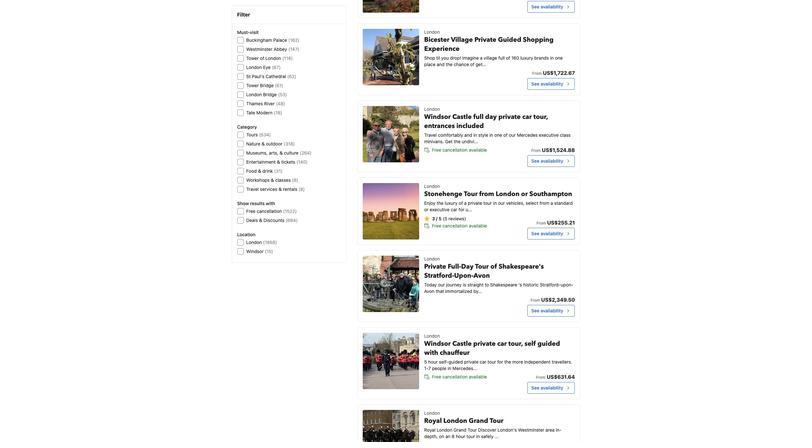 Task type: vqa. For each thing, say whether or not it's contained in the screenshot.
large to the top
no



Task type: locate. For each thing, give the bounding box(es) containing it.
hour up 7 on the bottom of the page
[[428, 359, 438, 365]]

2 vertical spatial available
[[469, 374, 487, 380]]

windsor up entrances
[[424, 113, 451, 121]]

5 see availability from the top
[[531, 308, 563, 314]]

tour inside london windsor castle private car tour, self guided with chauffeur 5 hour self-guided private car tour for the more independent travellers. 1-7 people in mercedes...
[[488, 359, 496, 365]]

london for london (1858)
[[246, 240, 262, 245]]

of inside london stonehenge tour from london or southampton enjoy the luxury of a private tour in our vehicles, select from a standard or executive car for u...
[[459, 200, 463, 206]]

1 vertical spatial for
[[497, 359, 503, 365]]

full
[[498, 55, 505, 61], [473, 113, 484, 121]]

available down undivi...
[[469, 147, 487, 153]]

private inside london private full-day tour of shakespeare's stratford-upon-avon today our journey is straight to shakespeare 's historic stratford-upon- avon that immortalized by...
[[424, 262, 446, 271]]

for left more
[[497, 359, 503, 365]]

0 vertical spatial 5
[[439, 216, 442, 222]]

from inside from us$1,524.88
[[531, 148, 541, 153]]

(1858)
[[263, 240, 277, 245]]

avon down today
[[424, 289, 435, 294]]

our
[[509, 132, 516, 138], [498, 200, 505, 206], [438, 282, 445, 288]]

tour left safely
[[467, 434, 475, 439]]

available
[[469, 147, 487, 153], [469, 223, 487, 229], [469, 374, 487, 380]]

1 horizontal spatial one
[[555, 55, 563, 61]]

executive up /
[[430, 207, 450, 212]]

our inside london windsor castle full day private car tour, entrances included travel comfortably and in style in one of our mercedes executive class minivans.   get the undivi...
[[509, 132, 516, 138]]

0 vertical spatial executive
[[539, 132, 559, 138]]

0 horizontal spatial private
[[424, 262, 446, 271]]

london inside london windsor castle private car tour, self guided with chauffeur 5 hour self-guided private car tour for the more independent travellers. 1-7 people in mercedes...
[[424, 333, 440, 339]]

1 horizontal spatial avon
[[474, 271, 490, 280]]

nature
[[246, 141, 260, 147]]

available for private
[[469, 374, 487, 380]]

windsor castle full day private car tour, entrances included image
[[363, 106, 419, 163]]

3 see from the top
[[531, 158, 540, 164]]

cancellation down reviews)
[[443, 223, 468, 229]]

4 see availability from the top
[[531, 231, 563, 236]]

6 availability from the top
[[541, 385, 563, 391]]

(534)
[[259, 132, 271, 137]]

1 horizontal spatial hour
[[456, 434, 465, 439]]

windsor up self-
[[424, 340, 451, 348]]

1 horizontal spatial executive
[[539, 132, 559, 138]]

our left vehicles,
[[498, 200, 505, 206]]

castle inside london windsor castle full day private car tour, entrances included travel comfortably and in style in one of our mercedes executive class minivans.   get the undivi...
[[452, 113, 472, 121]]

0 vertical spatial one
[[555, 55, 563, 61]]

from down historic
[[531, 298, 540, 303]]

(8) up rentals
[[292, 177, 298, 183]]

1 vertical spatial free cancellation available
[[432, 223, 487, 229]]

5 up 1- on the bottom right of page
[[424, 359, 427, 365]]

2 see from the top
[[531, 81, 540, 87]]

a down southampton
[[551, 200, 553, 206]]

tour up discover
[[490, 417, 504, 425]]

on
[[439, 434, 444, 439]]

& for tickets
[[277, 159, 280, 165]]

0 vertical spatial or
[[521, 190, 528, 199]]

tour inside london stonehenge tour from london or southampton enjoy the luxury of a private tour in our vehicles, select from a standard or executive car for u...
[[464, 190, 478, 199]]

(18)
[[274, 110, 282, 115]]

1 vertical spatial luxury
[[445, 200, 458, 206]]

tower up london eye (67) at the top
[[246, 55, 259, 61]]

a
[[480, 55, 483, 61], [464, 200, 467, 206], [551, 200, 553, 206]]

5 right /
[[439, 216, 442, 222]]

0 vertical spatial available
[[469, 147, 487, 153]]

& right arts,
[[280, 150, 283, 156]]

1 vertical spatial and
[[464, 132, 472, 138]]

of left mercedes at the top right of page
[[503, 132, 508, 138]]

1 vertical spatial grand
[[454, 427, 466, 433]]

windsor inside london windsor castle private car tour, self guided with chauffeur 5 hour self-guided private car tour for the more independent travellers. 1-7 people in mercedes...
[[424, 340, 451, 348]]

windsor inside london windsor castle full day private car tour, entrances included travel comfortably and in style in one of our mercedes executive class minivans.   get the undivi...
[[424, 113, 451, 121]]

3 available from the top
[[469, 374, 487, 380]]

0 horizontal spatial with
[[266, 201, 275, 206]]

0 horizontal spatial luxury
[[445, 200, 458, 206]]

1 vertical spatial tour,
[[508, 340, 523, 348]]

see availability for us$631.64
[[531, 385, 563, 391]]

free down minivans.
[[432, 147, 441, 153]]

the right get
[[454, 139, 461, 144]]

1 horizontal spatial travel
[[424, 132, 437, 138]]

0 vertical spatial avon
[[474, 271, 490, 280]]

free
[[432, 147, 441, 153], [246, 208, 256, 214], [432, 223, 441, 229], [432, 374, 441, 380]]

til
[[436, 55, 440, 61]]

see availability
[[531, 4, 563, 9], [531, 81, 563, 87], [531, 158, 563, 164], [531, 231, 563, 236], [531, 308, 563, 314], [531, 385, 563, 391]]

1 horizontal spatial for
[[497, 359, 503, 365]]

stratford- up today
[[424, 271, 454, 280]]

the left more
[[504, 359, 511, 365]]

drop!
[[450, 55, 461, 61]]

full right village
[[498, 55, 505, 61]]

1 horizontal spatial tour,
[[534, 113, 548, 121]]

free cancellation available for full
[[432, 147, 487, 153]]

london up stonehenge
[[424, 184, 440, 189]]

1 vertical spatial executive
[[430, 207, 450, 212]]

london up vehicles,
[[496, 190, 520, 199]]

arts,
[[269, 150, 278, 156]]

availability for us$631.64
[[541, 385, 563, 391]]

from inside from us$631.64
[[536, 375, 546, 380]]

luxury inside london bicester village private guided shopping experience shop til you drop! imagine a village full of 160 luxury brands in one place and the chance of get...
[[520, 55, 533, 61]]

london inside london private full-day tour of shakespeare's stratford-upon-avon today our journey is straight to shakespeare 's historic stratford-upon- avon that immortalized by...
[[424, 256, 440, 262]]

one inside london windsor castle full day private car tour, entrances included travel comfortably and in style in one of our mercedes executive class minivans.   get the undivi...
[[494, 132, 502, 138]]

travel inside london windsor castle full day private car tour, entrances included travel comfortably and in style in one of our mercedes executive class minivans.   get the undivi...
[[424, 132, 437, 138]]

outdoor
[[266, 141, 283, 147]]

the
[[446, 62, 453, 67], [454, 139, 461, 144], [437, 200, 444, 206], [504, 359, 511, 365]]

london for london windsor castle private car tour, self guided with chauffeur 5 hour self-guided private car tour for the more independent travellers. 1-7 people in mercedes...
[[424, 333, 440, 339]]

0 horizontal spatial and
[[437, 62, 445, 67]]

a up get...
[[480, 55, 483, 61]]

1 horizontal spatial private
[[475, 35, 496, 44]]

0 vertical spatial castle
[[452, 113, 472, 121]]

1 horizontal spatial or
[[521, 190, 528, 199]]

1 tower from the top
[[246, 55, 259, 61]]

royal
[[424, 417, 442, 425], [424, 427, 436, 433]]

1 vertical spatial castle
[[452, 340, 472, 348]]

tour, left self at the right of the page
[[508, 340, 523, 348]]

show
[[237, 201, 249, 206]]

free up the deals
[[246, 208, 256, 214]]

see availability for us$1,524.88
[[531, 158, 563, 164]]

0 vertical spatial (8)
[[292, 177, 298, 183]]

1 horizontal spatial from
[[540, 200, 549, 206]]

tickets
[[281, 159, 295, 165]]

full up included
[[473, 113, 484, 121]]

& up (31)
[[277, 159, 280, 165]]

deals & discounts (684)
[[246, 218, 298, 223]]

london inside london bicester village private guided shopping experience shop til you drop! imagine a village full of 160 luxury brands in one place and the chance of get...
[[424, 29, 440, 35]]

's
[[518, 282, 522, 288]]

in left vehicles,
[[493, 200, 497, 206]]

workshops
[[246, 177, 270, 183]]

0 horizontal spatial our
[[438, 282, 445, 288]]

our inside london stonehenge tour from london or southampton enjoy the luxury of a private tour in our vehicles, select from a standard or executive car for u...
[[498, 200, 505, 206]]

3 see availability from the top
[[531, 158, 563, 164]]

0 vertical spatial hour
[[428, 359, 438, 365]]

luxury right 160
[[520, 55, 533, 61]]

travel down workshops
[[246, 186, 259, 192]]

2 royal from the top
[[424, 427, 436, 433]]

vehicles,
[[506, 200, 525, 206]]

london inside london windsor castle full day private car tour, entrances included travel comfortably and in style in one of our mercedes executive class minivans.   get the undivi...
[[424, 106, 440, 112]]

one right style
[[494, 132, 502, 138]]

1 vertical spatial tower
[[246, 83, 259, 88]]

1 horizontal spatial our
[[498, 200, 505, 206]]

1 available from the top
[[469, 147, 487, 153]]

2 see availability from the top
[[531, 81, 563, 87]]

from inside from us$2,349.50
[[531, 298, 540, 303]]

2 availability from the top
[[541, 81, 563, 87]]

1 horizontal spatial and
[[464, 132, 472, 138]]

1 horizontal spatial westminster
[[518, 427, 544, 433]]

1 vertical spatial royal
[[424, 427, 436, 433]]

one
[[555, 55, 563, 61], [494, 132, 502, 138]]

& for outdoor
[[262, 141, 265, 147]]

2 vertical spatial windsor
[[424, 340, 451, 348]]

1 vertical spatial our
[[498, 200, 505, 206]]

st
[[246, 74, 251, 79]]

or
[[521, 190, 528, 199], [424, 207, 429, 212]]

windsor down london (1858) at the left bottom of page
[[246, 249, 264, 254]]

0 vertical spatial travel
[[424, 132, 437, 138]]

place
[[424, 62, 436, 67]]

castle up included
[[452, 113, 472, 121]]

1 vertical spatial stratford-
[[540, 282, 561, 288]]

london up bicester
[[424, 29, 440, 35]]

0 horizontal spatial for
[[459, 207, 465, 212]]

& down classes
[[279, 186, 282, 192]]

2 castle from the top
[[452, 340, 472, 348]]

1 vertical spatial travel
[[246, 186, 259, 192]]

0 vertical spatial free cancellation available
[[432, 147, 487, 153]]

castle
[[452, 113, 472, 121], [452, 340, 472, 348]]

free cancellation available down mercedes...
[[432, 374, 487, 380]]

1 vertical spatial tour
[[488, 359, 496, 365]]

1 horizontal spatial full
[[498, 55, 505, 61]]

1 horizontal spatial a
[[480, 55, 483, 61]]

of inside london windsor castle full day private car tour, entrances included travel comfortably and in style in one of our mercedes executive class minivans.   get the undivi...
[[503, 132, 508, 138]]

8
[[452, 434, 455, 439]]

the down you
[[446, 62, 453, 67]]

availability for us$255.21
[[541, 231, 563, 236]]

travel
[[424, 132, 437, 138], [246, 186, 259, 192]]

hour inside london royal london grand tour royal london grand tour discover london's westminster area in- depth, on an 8 hour tour in safely ...
[[456, 434, 465, 439]]

0 vertical spatial tour,
[[534, 113, 548, 121]]

4 see from the top
[[531, 231, 540, 236]]

avon up to
[[474, 271, 490, 280]]

entertainment & tickets (140)
[[246, 159, 308, 165]]

1 vertical spatial available
[[469, 223, 487, 229]]

1 vertical spatial windsor
[[246, 249, 264, 254]]

luxury
[[520, 55, 533, 61], [445, 200, 458, 206]]

executive up from us$1,524.88
[[539, 132, 559, 138]]

a up u... at the right of the page
[[464, 200, 467, 206]]

tour up u... at the right of the page
[[464, 190, 478, 199]]

0 vertical spatial tower
[[246, 55, 259, 61]]

village
[[484, 55, 497, 61]]

with up the 'free cancellation (1522)'
[[266, 201, 275, 206]]

4 availability from the top
[[541, 231, 563, 236]]

bridge up river
[[263, 92, 277, 97]]

tour left more
[[488, 359, 496, 365]]

from down independent
[[536, 375, 546, 380]]

3 availability from the top
[[541, 158, 563, 164]]

executive inside london windsor castle full day private car tour, entrances included travel comfortably and in style in one of our mercedes executive class minivans.   get the undivi...
[[539, 132, 559, 138]]

5
[[439, 216, 442, 222], [424, 359, 427, 365]]

tour inside london stonehenge tour from london or southampton enjoy the luxury of a private tour in our vehicles, select from a standard or executive car for u...
[[483, 200, 492, 206]]

0 horizontal spatial stratford-
[[424, 271, 454, 280]]

windsor for windsor castle full day private car tour, entrances included
[[424, 113, 451, 121]]

1 free cancellation available from the top
[[432, 147, 487, 153]]

culture
[[284, 150, 299, 156]]

london eye (67)
[[246, 65, 281, 70]]

guided right self at the right of the page
[[538, 340, 560, 348]]

castle inside london windsor castle private car tour, self guided with chauffeur 5 hour self-guided private car tour for the more independent travellers. 1-7 people in mercedes...
[[452, 340, 472, 348]]

london for london private full-day tour of shakespeare's stratford-upon-avon today our journey is straight to shakespeare 's historic stratford-upon- avon that immortalized by...
[[424, 256, 440, 262]]

0 vertical spatial private
[[475, 35, 496, 44]]

private up village
[[475, 35, 496, 44]]

tour right the day
[[475, 262, 489, 271]]

london up entrances
[[424, 106, 440, 112]]

museums, arts, & culture (264)
[[246, 150, 312, 156]]

from inside from us$1,722.67
[[532, 71, 542, 76]]

0 vertical spatial windsor
[[424, 113, 451, 121]]

standard
[[554, 200, 573, 206]]

available down mercedes...
[[469, 374, 487, 380]]

tour,
[[534, 113, 548, 121], [508, 340, 523, 348]]

depth,
[[424, 434, 438, 439]]

from us$1,722.67
[[532, 70, 575, 76]]

1 horizontal spatial guided
[[538, 340, 560, 348]]

available down u... at the right of the page
[[469, 223, 487, 229]]

shakespeare's
[[499, 262, 544, 271]]

for
[[459, 207, 465, 212], [497, 359, 503, 365]]

& right the deals
[[259, 218, 262, 223]]

0 horizontal spatial full
[[473, 113, 484, 121]]

0 vertical spatial for
[[459, 207, 465, 212]]

the inside london stonehenge tour from london or southampton enjoy the luxury of a private tour in our vehicles, select from a standard or executive car for u...
[[437, 200, 444, 206]]

for inside london windsor castle private car tour, self guided with chauffeur 5 hour self-guided private car tour for the more independent travellers. 1-7 people in mercedes...
[[497, 359, 503, 365]]

stonehenge tour from london or southampton image
[[363, 183, 419, 240]]

the down stonehenge
[[437, 200, 444, 206]]

1 vertical spatial hour
[[456, 434, 465, 439]]

0 vertical spatial grand
[[469, 417, 488, 425]]

hour inside london windsor castle private car tour, self guided with chauffeur 5 hour self-guided private car tour for the more independent travellers. 1-7 people in mercedes...
[[428, 359, 438, 365]]

1 horizontal spatial 5
[[439, 216, 442, 222]]

(1522)
[[283, 208, 297, 214]]

grand up discover
[[469, 417, 488, 425]]

bridge up london bridge (53) at top
[[260, 83, 274, 88]]

& for discounts
[[259, 218, 262, 223]]

grand up 8
[[454, 427, 466, 433]]

6 see availability from the top
[[531, 385, 563, 391]]

in right brands
[[550, 55, 554, 61]]

in left safely
[[476, 434, 480, 439]]

see
[[531, 4, 540, 9], [531, 81, 540, 87], [531, 158, 540, 164], [531, 231, 540, 236], [531, 308, 540, 314], [531, 385, 540, 391]]

& for drink
[[258, 168, 261, 174]]

royal london grand tour image
[[363, 410, 419, 442]]

and down til
[[437, 62, 445, 67]]

london's
[[498, 427, 517, 433]]

mercedes...
[[453, 366, 477, 371]]

luxury down stonehenge
[[445, 200, 458, 206]]

0 horizontal spatial travel
[[246, 186, 259, 192]]

2 available from the top
[[469, 223, 487, 229]]

0 horizontal spatial tour,
[[508, 340, 523, 348]]

free cancellation available down reviews)
[[432, 223, 487, 229]]

us$1,722.67
[[543, 70, 575, 76]]

stratford-
[[424, 271, 454, 280], [540, 282, 561, 288]]

from inside from us$255.21
[[537, 221, 546, 226]]

windsor
[[424, 113, 451, 121], [246, 249, 264, 254], [424, 340, 451, 348]]

availability for us$1,722.67
[[541, 81, 563, 87]]

abbey
[[274, 46, 287, 52]]

london up paul's
[[246, 65, 262, 70]]

windsor castle private car tour, self guided with chauffeur image
[[363, 333, 419, 389]]

one up us$1,722.67
[[555, 55, 563, 61]]

our left mercedes at the top right of page
[[509, 132, 516, 138]]

0 vertical spatial our
[[509, 132, 516, 138]]

london for london stonehenge tour from london or southampton enjoy the luxury of a private tour in our vehicles, select from a standard or executive car for u...
[[424, 184, 440, 189]]

0 horizontal spatial guided
[[449, 359, 463, 365]]

full inside london bicester village private guided shopping experience shop til you drop! imagine a village full of 160 luxury brands in one place and the chance of get...
[[498, 55, 505, 61]]

chauffeur
[[440, 349, 470, 357]]

0 horizontal spatial westminster
[[246, 46, 272, 52]]

(147)
[[288, 46, 299, 52]]

with
[[266, 201, 275, 206], [424, 349, 438, 357]]

availability for us$1,524.88
[[541, 158, 563, 164]]

0 horizontal spatial or
[[424, 207, 429, 212]]

0 vertical spatial luxury
[[520, 55, 533, 61]]

1 vertical spatial (8)
[[299, 186, 305, 192]]

bridge for london bridge
[[263, 92, 277, 97]]

0 vertical spatial bridge
[[260, 83, 274, 88]]

1 vertical spatial private
[[424, 262, 446, 271]]

2 vertical spatial tour
[[467, 434, 475, 439]]

executive
[[539, 132, 559, 138], [430, 207, 450, 212]]

0 vertical spatial from
[[479, 190, 494, 199]]

(140)
[[297, 159, 308, 165]]

from for southampton
[[537, 221, 546, 226]]

1 castle from the top
[[452, 113, 472, 121]]

free down /
[[432, 223, 441, 229]]

bridge
[[260, 83, 274, 88], [263, 92, 277, 97]]

(8) right rentals
[[299, 186, 305, 192]]

0 horizontal spatial from
[[479, 190, 494, 199]]

2 vertical spatial our
[[438, 282, 445, 288]]

experience
[[424, 44, 460, 53]]

1 vertical spatial full
[[473, 113, 484, 121]]

free cancellation available for private
[[432, 374, 487, 380]]

entertainment
[[246, 159, 276, 165]]

london up depth,
[[424, 411, 440, 416]]

minivans.
[[424, 139, 444, 144]]

filter
[[237, 12, 250, 18]]

2 horizontal spatial our
[[509, 132, 516, 138]]

windsor for windsor castle private car tour, self guided with chauffeur
[[424, 340, 451, 348]]

travel up minivans.
[[424, 132, 437, 138]]

0 horizontal spatial 5
[[424, 359, 427, 365]]

avon
[[474, 271, 490, 280], [424, 289, 435, 294]]

from down brands
[[532, 71, 542, 76]]

5 availability from the top
[[541, 308, 563, 314]]

0 horizontal spatial hour
[[428, 359, 438, 365]]

tower bridge (61)
[[246, 83, 283, 88]]

0 vertical spatial full
[[498, 55, 505, 61]]

london up "chauffeur"
[[424, 333, 440, 339]]

0 horizontal spatial executive
[[430, 207, 450, 212]]

from down mercedes at the top right of page
[[531, 148, 541, 153]]

westminster left 'area'
[[518, 427, 544, 433]]

2 tower from the top
[[246, 83, 259, 88]]

of up shakespeare
[[490, 262, 497, 271]]

enjoy
[[424, 200, 436, 206]]

0 vertical spatial royal
[[424, 417, 442, 425]]

car inside london stonehenge tour from london or southampton enjoy the luxury of a private tour in our vehicles, select from a standard or executive car for u...
[[451, 207, 458, 212]]

2 vertical spatial free cancellation available
[[432, 374, 487, 380]]

the inside london windsor castle private car tour, self guided with chauffeur 5 hour self-guided private car tour for the more independent travellers. 1-7 people in mercedes...
[[504, 359, 511, 365]]

1 vertical spatial 5
[[424, 359, 427, 365]]

0 vertical spatial with
[[266, 201, 275, 206]]

london up today
[[424, 256, 440, 262]]

from
[[532, 71, 542, 76], [531, 148, 541, 153], [537, 221, 546, 226], [531, 298, 540, 303], [536, 375, 546, 380]]

(5
[[443, 216, 447, 222]]

1 availability from the top
[[541, 4, 563, 9]]

st paul's cathedral (62)
[[246, 74, 296, 79]]

london up windsor (15)
[[246, 240, 262, 245]]

of down the imagine
[[470, 62, 474, 67]]

private up today
[[424, 262, 446, 271]]

1 vertical spatial westminster
[[518, 427, 544, 433]]

3 free cancellation available from the top
[[432, 374, 487, 380]]

london up the thames
[[246, 92, 262, 97]]

one inside london bicester village private guided shopping experience shop til you drop! imagine a village full of 160 luxury brands in one place and the chance of get...
[[555, 55, 563, 61]]

& left drink
[[258, 168, 261, 174]]

available for full
[[469, 147, 487, 153]]

london for london bicester village private guided shopping experience shop til you drop! imagine a village full of 160 luxury brands in one place and the chance of get...
[[424, 29, 440, 35]]

5 see from the top
[[531, 308, 540, 314]]

westminster down buckingham
[[246, 46, 272, 52]]

1 vertical spatial with
[[424, 349, 438, 357]]

london bicester village private guided shopping experience shop til you drop! imagine a village full of 160 luxury brands in one place and the chance of get...
[[424, 29, 563, 67]]

6 see from the top
[[531, 385, 540, 391]]

0 horizontal spatial a
[[464, 200, 467, 206]]

0 vertical spatial westminster
[[246, 46, 272, 52]]

or down 'enjoy' in the right of the page
[[424, 207, 429, 212]]

castle for included
[[452, 113, 472, 121]]

1 vertical spatial guided
[[449, 359, 463, 365]]

castle up "chauffeur"
[[452, 340, 472, 348]]

& up travel services & rentals (8) on the top of the page
[[271, 177, 274, 183]]

1 see from the top
[[531, 4, 540, 9]]

from left 'us$255.21'
[[537, 221, 546, 226]]

see availability for us$1,722.67
[[531, 81, 563, 87]]

results
[[250, 201, 265, 206]]

for left u... at the right of the page
[[459, 207, 465, 212]]

1 horizontal spatial luxury
[[520, 55, 533, 61]]

1 vertical spatial from
[[540, 200, 549, 206]]

executive inside london stonehenge tour from london or southampton enjoy the luxury of a private tour in our vehicles, select from a standard or executive car for u...
[[430, 207, 450, 212]]

guided down "chauffeur"
[[449, 359, 463, 365]]

in inside london royal london grand tour royal london grand tour discover london's westminster area in- depth, on an 8 hour tour in safely ...
[[476, 434, 480, 439]]

tower down st
[[246, 83, 259, 88]]



Task type: describe. For each thing, give the bounding box(es) containing it.
cancellation down get
[[443, 147, 468, 153]]

london for london windsor castle full day private car tour, entrances included travel comfortably and in style in one of our mercedes executive class minivans.   get the undivi...
[[424, 106, 440, 112]]

from us$2,349.50
[[531, 297, 575, 303]]

3 / 5 (5 reviews)
[[432, 216, 466, 222]]

(684)
[[286, 218, 298, 223]]

is
[[463, 282, 466, 288]]

journey
[[446, 282, 462, 288]]

brands
[[534, 55, 549, 61]]

tower for tower bridge (61)
[[246, 83, 259, 88]]

/
[[436, 216, 438, 222]]

full inside london windsor castle full day private car tour, entrances included travel comfortably and in style in one of our mercedes executive class minivans.   get the undivi...
[[473, 113, 484, 121]]

food & drink (31)
[[246, 168, 282, 174]]

upon-
[[561, 282, 573, 288]]

comfortably
[[438, 132, 463, 138]]

southampton
[[529, 190, 572, 199]]

us$2,349.50
[[541, 297, 575, 303]]

location
[[237, 232, 256, 237]]

private inside london bicester village private guided shopping experience shop til you drop! imagine a village full of 160 luxury brands in one place and the chance of get...
[[475, 35, 496, 44]]

thames river (48)
[[246, 101, 285, 106]]

drink
[[262, 168, 273, 174]]

private inside london stonehenge tour from london or southampton enjoy the luxury of a private tour in our vehicles, select from a standard or executive car for u...
[[468, 200, 482, 206]]

5 inside london windsor castle private car tour, self guided with chauffeur 5 hour self-guided private car tour for the more independent travellers. 1-7 people in mercedes...
[[424, 359, 427, 365]]

160
[[511, 55, 519, 61]]

london down westminster abbey (147)
[[265, 55, 281, 61]]

see availability link
[[357, 0, 581, 18]]

3
[[432, 216, 435, 222]]

village
[[451, 35, 473, 44]]

historic
[[523, 282, 539, 288]]

london stonehenge tour from london or southampton enjoy the luxury of a private tour in our vehicles, select from a standard or executive car for u...
[[424, 184, 573, 212]]

with inside london windsor castle private car tour, self guided with chauffeur 5 hour self-guided private car tour for the more independent travellers. 1-7 people in mercedes...
[[424, 349, 438, 357]]

see availability for us$255.21
[[531, 231, 563, 236]]

cathedral
[[266, 74, 286, 79]]

in inside london bicester village private guided shopping experience shop til you drop! imagine a village full of 160 luxury brands in one place and the chance of get...
[[550, 55, 554, 61]]

in inside london windsor castle private car tour, self guided with chauffeur 5 hour self-guided private car tour for the more independent travellers. 1-7 people in mercedes...
[[448, 366, 451, 371]]

upon-
[[454, 271, 474, 280]]

1 horizontal spatial stratford-
[[540, 282, 561, 288]]

...
[[495, 434, 499, 439]]

independent
[[524, 359, 551, 365]]

0 vertical spatial stratford-
[[424, 271, 454, 280]]

today
[[424, 282, 437, 288]]

must-
[[237, 30, 250, 35]]

tour left discover
[[468, 427, 477, 433]]

private inside london windsor castle full day private car tour, entrances included travel comfortably and in style in one of our mercedes executive class minivans.   get the undivi...
[[498, 113, 521, 121]]

see for us$1,524.88
[[531, 158, 540, 164]]

visit
[[250, 30, 259, 35]]

cancellation down mercedes...
[[443, 374, 468, 380]]

workshops & classes (8)
[[246, 177, 298, 183]]

you
[[441, 55, 449, 61]]

a inside london bicester village private guided shopping experience shop til you drop! imagine a village full of 160 luxury brands in one place and the chance of get...
[[480, 55, 483, 61]]

(61)
[[275, 83, 283, 88]]

see for us$255.21
[[531, 231, 540, 236]]

tate modern (18)
[[246, 110, 282, 115]]

in right style
[[490, 132, 493, 138]]

see for us$631.64
[[531, 385, 540, 391]]

to
[[485, 282, 489, 288]]

(162)
[[288, 37, 299, 43]]

get...
[[476, 62, 486, 67]]

0 horizontal spatial grand
[[454, 427, 466, 433]]

westminster inside london royal london grand tour royal london grand tour discover london's westminster area in- depth, on an 8 hour tour in safely ...
[[518, 427, 544, 433]]

windsor (15)
[[246, 249, 273, 254]]

chance
[[454, 62, 469, 67]]

of inside london private full-day tour of shakespeare's stratford-upon-avon today our journey is straight to shakespeare 's historic stratford-upon- avon that immortalized by...
[[490, 262, 497, 271]]

us$255.21
[[547, 220, 575, 226]]

full-
[[448, 262, 461, 271]]

london (1858)
[[246, 240, 277, 245]]

category
[[237, 124, 257, 130]]

7
[[428, 366, 431, 371]]

discover
[[478, 427, 496, 433]]

guided
[[498, 35, 521, 44]]

tour, inside london windsor castle full day private car tour, entrances included travel comfortably and in style in one of our mercedes executive class minivans.   get the undivi...
[[534, 113, 548, 121]]

self
[[525, 340, 536, 348]]

from for self
[[536, 375, 546, 380]]

from us$255.21
[[537, 220, 575, 226]]

(62)
[[287, 74, 296, 79]]

1 horizontal spatial grand
[[469, 417, 488, 425]]

modern
[[256, 110, 273, 115]]

(264)
[[300, 150, 312, 156]]

get
[[445, 139, 453, 144]]

thames
[[246, 101, 263, 106]]

museums,
[[246, 150, 268, 156]]

0 vertical spatial guided
[[538, 340, 560, 348]]

(114)
[[282, 55, 293, 61]]

bicester
[[424, 35, 450, 44]]

discounts
[[264, 218, 284, 223]]

us$631.64
[[547, 374, 575, 380]]

1 vertical spatial or
[[424, 207, 429, 212]]

services
[[260, 186, 277, 192]]

and inside london bicester village private guided shopping experience shop til you drop! imagine a village full of 160 luxury brands in one place and the chance of get...
[[437, 62, 445, 67]]

tour, inside london windsor castle private car tour, self guided with chauffeur 5 hour self-guided private car tour for the more independent travellers. 1-7 people in mercedes...
[[508, 340, 523, 348]]

reviews)
[[449, 216, 466, 222]]

castle for chauffeur
[[452, 340, 472, 348]]

of left 160
[[506, 55, 510, 61]]

car inside london windsor castle full day private car tour, entrances included travel comfortably and in style in one of our mercedes executive class minivans.   get the undivi...
[[522, 113, 532, 121]]

our inside london private full-day tour of shakespeare's stratford-upon-avon today our journey is straight to shakespeare 's historic stratford-upon- avon that immortalized by...
[[438, 282, 445, 288]]

immortalized
[[445, 289, 472, 294]]

the inside london windsor castle full day private car tour, entrances included travel comfortably and in style in one of our mercedes executive class minivans.   get the undivi...
[[454, 139, 461, 144]]

tower for tower of london (114)
[[246, 55, 259, 61]]

palace
[[273, 37, 287, 43]]

luxury inside london stonehenge tour from london or southampton enjoy the luxury of a private tour in our vehicles, select from a standard or executive car for u...
[[445, 200, 458, 206]]

that
[[436, 289, 444, 294]]

tour inside london private full-day tour of shakespeare's stratford-upon-avon today our journey is straight to shakespeare 's historic stratford-upon- avon that immortalized by...
[[475, 262, 489, 271]]

tours
[[246, 132, 258, 137]]

bicester village private guided shopping experience image
[[363, 29, 419, 85]]

buckingham
[[246, 37, 272, 43]]

of up london eye (67) at the top
[[260, 55, 264, 61]]

private full-day tour of shakespeare's stratford-upon-avon image
[[363, 256, 419, 312]]

for inside london stonehenge tour from london or southampton enjoy the luxury of a private tour in our vehicles, select from a standard or executive car for u...
[[459, 207, 465, 212]]

see for us$2,349.50
[[531, 308, 540, 314]]

shop
[[424, 55, 435, 61]]

day
[[461, 262, 474, 271]]

river
[[264, 101, 275, 106]]

and inside london windsor castle full day private car tour, entrances included travel comfortably and in style in one of our mercedes executive class minivans.   get the undivi...
[[464, 132, 472, 138]]

stonehenge
[[424, 190, 462, 199]]

(15)
[[265, 249, 273, 254]]

london windsor castle private car tour, self guided with chauffeur 5 hour self-guided private car tour for the more independent travellers. 1-7 people in mercedes...
[[424, 333, 572, 371]]

london royal london grand tour royal london grand tour discover london's westminster area in- depth, on an 8 hour tour in safely ...
[[424, 411, 562, 439]]

rentals
[[283, 186, 297, 192]]

deals
[[246, 218, 258, 223]]

show results with
[[237, 201, 275, 206]]

london for london eye (67)
[[246, 65, 262, 70]]

london up 'on'
[[437, 427, 452, 433]]

day
[[485, 113, 497, 121]]

in left style
[[473, 132, 477, 138]]

whisky and gin private tour in the cotswolds image
[[363, 0, 419, 13]]

in inside london stonehenge tour from london or southampton enjoy the luxury of a private tour in our vehicles, select from a standard or executive car for u...
[[493, 200, 497, 206]]

see for us$1,722.67
[[531, 81, 540, 87]]

area
[[546, 427, 555, 433]]

london up 8
[[443, 417, 467, 425]]

2 horizontal spatial a
[[551, 200, 553, 206]]

free down people
[[432, 374, 441, 380]]

from for car
[[531, 148, 541, 153]]

(48)
[[276, 101, 285, 106]]

undivi...
[[462, 139, 478, 144]]

bridge for tower bridge
[[260, 83, 274, 88]]

safely
[[481, 434, 494, 439]]

mercedes
[[517, 132, 538, 138]]

cancellation up deals & discounts (684)
[[257, 208, 282, 214]]

(67)
[[272, 65, 281, 70]]

imagine
[[462, 55, 479, 61]]

london bridge (53)
[[246, 92, 287, 97]]

& for classes
[[271, 177, 274, 183]]

availability for us$2,349.50
[[541, 308, 563, 314]]

1 see availability from the top
[[531, 4, 563, 9]]

london windsor castle full day private car tour, entrances included travel comfortably and in style in one of our mercedes executive class minivans.   get the undivi...
[[424, 106, 571, 144]]

1 vertical spatial avon
[[424, 289, 435, 294]]

london for london bridge (53)
[[246, 92, 262, 97]]

see availability for us$2,349.50
[[531, 308, 563, 314]]

tour inside london royal london grand tour royal london grand tour discover london's westminster area in- depth, on an 8 hour tour in safely ...
[[467, 434, 475, 439]]

2 free cancellation available from the top
[[432, 223, 487, 229]]

1 royal from the top
[[424, 417, 442, 425]]

the inside london bicester village private guided shopping experience shop til you drop! imagine a village full of 160 luxury brands in one place and the chance of get...
[[446, 62, 453, 67]]

london for london royal london grand tour royal london grand tour discover london's westminster area in- depth, on an 8 hour tour in safely ...
[[424, 411, 440, 416]]



